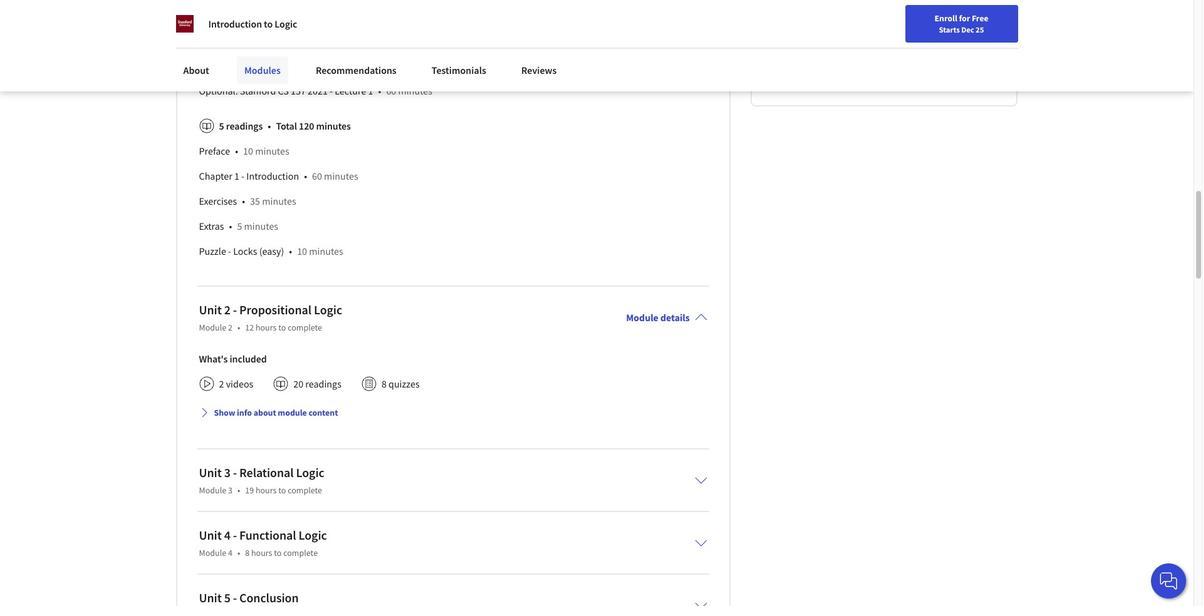 Task type: locate. For each thing, give the bounding box(es) containing it.
1 vertical spatial 3
[[228, 485, 232, 496]]

0 vertical spatial 1
[[368, 84, 373, 97]]

- left relational
[[233, 465, 237, 481]]

complete for relational
[[288, 485, 322, 496]]

157
[[291, 84, 306, 97]]

- down preface • 10 minutes
[[241, 170, 244, 182]]

minutes down • total 120 minutes
[[324, 170, 358, 182]]

logic right propositional
[[314, 302, 342, 318]]

course
[[267, 59, 296, 72]]

videos
[[226, 378, 253, 390]]

- left propositional
[[233, 302, 237, 318]]

logic right the functional
[[299, 528, 327, 543]]

module details
[[626, 311, 690, 324]]

2 vertical spatial complete
[[283, 548, 318, 559]]

to
[[264, 18, 273, 30], [278, 322, 286, 333], [278, 485, 286, 496], [274, 548, 282, 559]]

about
[[254, 407, 276, 418]]

exercises • 35 minutes
[[199, 195, 296, 207]]

hours for functional
[[251, 548, 272, 559]]

hours right '12'
[[256, 322, 277, 333]]

unit 5 - conclusion button
[[189, 582, 717, 607]]

module up what's
[[199, 322, 226, 333]]

10 down the 5 readings
[[243, 145, 253, 157]]

5 up preface
[[219, 120, 224, 132]]

the
[[251, 59, 265, 72]]

preview module link
[[363, 59, 433, 72]]

hours inside unit 3 - relational logic module 3 • 19 hours to complete
[[256, 485, 277, 496]]

extras • 5 minutes
[[199, 220, 278, 232]]

readings
[[226, 120, 263, 132], [305, 378, 341, 390]]

unit left conclusion
[[199, 590, 222, 606]]

1 right chapter on the left
[[234, 170, 239, 182]]

logic inside unit 3 - relational logic module 3 • 19 hours to complete
[[296, 465, 324, 481]]

• total 120 minutes
[[268, 120, 351, 132]]

10
[[243, 145, 253, 157], [297, 245, 307, 257]]

- for functional
[[233, 528, 237, 543]]

about
[[183, 64, 209, 76]]

• left total
[[268, 120, 271, 132]]

to down the functional
[[274, 548, 282, 559]]

unit inside unit 4 - functional logic module 4 • 8 hours to complete
[[199, 528, 222, 543]]

minutes
[[316, 59, 350, 72], [398, 84, 432, 97], [316, 120, 351, 132], [255, 145, 289, 157], [324, 170, 358, 182], [262, 195, 296, 207], [244, 220, 278, 232], [309, 245, 343, 257]]

None search field
[[179, 8, 479, 33]]

1 horizontal spatial readings
[[305, 378, 341, 390]]

to for propositional
[[278, 322, 286, 333]]

included
[[230, 353, 267, 365]]

module inside hide info about module content region
[[400, 59, 433, 72]]

module
[[626, 311, 659, 324], [199, 322, 226, 333], [199, 485, 226, 496], [199, 548, 226, 559]]

hours inside the unit 2 - propositional logic module 2 • 12 hours to complete
[[256, 322, 277, 333]]

60 down preview module link
[[386, 84, 396, 97]]

20 readings
[[293, 378, 341, 390]]

minutes right 120
[[316, 120, 351, 132]]

relational
[[239, 465, 294, 481]]

unit inside the unit 2 - propositional logic module 2 • 12 hours to complete
[[199, 302, 222, 318]]

hours inside unit 4 - functional logic module 4 • 8 hours to complete
[[251, 548, 272, 559]]

complete inside unit 4 - functional logic module 4 • 8 hours to complete
[[283, 548, 318, 559]]

hours
[[256, 322, 277, 333], [256, 485, 277, 496], [251, 548, 272, 559]]

0 vertical spatial 10
[[243, 145, 253, 157]]

0 vertical spatial hours
[[256, 322, 277, 333]]

to inside unit 3 - relational logic module 3 • 19 hours to complete
[[278, 485, 286, 496]]

module for unit 3 - relational logic
[[199, 485, 226, 496]]

5 left conclusion
[[224, 590, 231, 606]]

readings right the 20
[[305, 378, 341, 390]]

0 vertical spatial readings
[[226, 120, 263, 132]]

1 vertical spatial 60
[[312, 170, 322, 182]]

puzzle
[[199, 245, 226, 257]]

- left conclusion
[[233, 590, 237, 606]]

minutes down 35
[[244, 220, 278, 232]]

modules
[[244, 64, 281, 76]]

0 vertical spatial module
[[400, 59, 433, 72]]

4 up unit 5 - conclusion
[[228, 548, 232, 559]]

8
[[382, 378, 387, 390], [245, 548, 250, 559]]

• down the functional
[[237, 548, 240, 559]]

what's included
[[199, 353, 267, 365]]

• down preview
[[378, 84, 381, 97]]

recommendations
[[316, 64, 397, 76]]

• right (easy)
[[289, 245, 292, 257]]

content
[[309, 407, 338, 418]]

free
[[972, 13, 989, 24]]

hours right "19"
[[256, 485, 277, 496]]

introduction up of
[[208, 18, 262, 30]]

120
[[299, 120, 314, 132]]

module inside the unit 2 - propositional logic module 2 • 12 hours to complete
[[199, 322, 226, 333]]

12
[[245, 322, 254, 333]]

complete down the functional
[[283, 548, 318, 559]]

- inside unit 4 - functional logic module 4 • 8 hours to complete
[[233, 528, 237, 543]]

1 vertical spatial readings
[[305, 378, 341, 390]]

1 right lecture
[[368, 84, 373, 97]]

2 vertical spatial hours
[[251, 548, 272, 559]]

-
[[330, 84, 333, 97], [241, 170, 244, 182], [228, 245, 231, 257], [233, 302, 237, 318], [233, 465, 237, 481], [233, 528, 237, 543], [233, 590, 237, 606]]

english
[[953, 14, 984, 27]]

to up the
[[264, 18, 273, 30]]

lecture
[[335, 84, 366, 97]]

0 horizontal spatial 10
[[243, 145, 253, 157]]

unit left the functional
[[199, 528, 222, 543]]

• left '12'
[[237, 322, 240, 333]]

to down propositional
[[278, 322, 286, 333]]

0 horizontal spatial 1
[[234, 170, 239, 182]]

to inside unit 4 - functional logic module 4 • 8 hours to complete
[[274, 548, 282, 559]]

complete
[[288, 322, 322, 333], [288, 485, 322, 496], [283, 548, 318, 559]]

1 horizontal spatial 8
[[382, 378, 387, 390]]

- inside dropdown button
[[233, 590, 237, 606]]

• right preface
[[235, 145, 238, 157]]

1 horizontal spatial 1
[[368, 84, 373, 97]]

hide info about module content region
[[199, 23, 707, 269]]

chat with us image
[[1159, 572, 1179, 592]]

2 up "optional: stanford cs 157 2021 - lecture 1 • 60 minutes" at the top left of the page
[[309, 59, 314, 72]]

logic up course
[[275, 18, 297, 30]]

2
[[309, 59, 314, 72], [224, 302, 231, 318], [228, 322, 232, 333], [219, 378, 224, 390]]

readings up preface • 10 minutes
[[226, 120, 263, 132]]

- for relational
[[233, 465, 237, 481]]

4 left the functional
[[224, 528, 231, 543]]

reviews link
[[514, 56, 564, 84]]

1 horizontal spatial module
[[400, 59, 433, 72]]

•
[[355, 59, 358, 72], [378, 84, 381, 97], [268, 120, 271, 132], [235, 145, 238, 157], [304, 170, 307, 182], [242, 195, 245, 207], [229, 220, 232, 232], [289, 245, 292, 257], [237, 322, 240, 333], [237, 485, 240, 496], [237, 548, 240, 559]]

- for propositional
[[233, 302, 237, 318]]

for
[[959, 13, 970, 24]]

3 left relational
[[224, 465, 231, 481]]

complete for functional
[[283, 548, 318, 559]]

1 vertical spatial 1
[[234, 170, 239, 182]]

0 horizontal spatial readings
[[226, 120, 263, 132]]

8 down the functional
[[245, 548, 250, 559]]

unit up what's
[[199, 302, 222, 318]]

3
[[224, 465, 231, 481], [228, 485, 232, 496]]

stanford
[[240, 84, 276, 97]]

module up unit 5 - conclusion
[[199, 548, 226, 559]]

exercises
[[199, 195, 237, 207]]

testimonials
[[432, 64, 486, 76]]

2 vertical spatial 5
[[224, 590, 231, 606]]

logic right relational
[[296, 465, 324, 481]]

module left "19"
[[199, 485, 226, 496]]

1
[[368, 84, 373, 97], [234, 170, 239, 182]]

complete inside unit 3 - relational logic module 3 • 19 hours to complete
[[288, 485, 322, 496]]

show
[[214, 407, 235, 418]]

• down 120
[[304, 170, 307, 182]]

introduction up 35
[[246, 170, 299, 182]]

2 left propositional
[[224, 302, 231, 318]]

• left "19"
[[237, 485, 240, 496]]

1 vertical spatial 10
[[297, 245, 307, 257]]

(easy)
[[259, 245, 284, 257]]

2 unit from the top
[[199, 465, 222, 481]]

• left 35
[[242, 195, 245, 207]]

8 inside unit 4 - functional logic module 4 • 8 hours to complete
[[245, 548, 250, 559]]

introduction
[[208, 18, 262, 30], [246, 170, 299, 182]]

5
[[219, 120, 224, 132], [237, 220, 242, 232], [224, 590, 231, 606]]

0 horizontal spatial 60
[[312, 170, 322, 182]]

overview
[[199, 59, 238, 72]]

5 up locks on the left of the page
[[237, 220, 242, 232]]

readings for 20 readings
[[305, 378, 341, 390]]

preview
[[363, 59, 398, 72]]

60
[[386, 84, 396, 97], [312, 170, 322, 182]]

module right about
[[278, 407, 307, 418]]

module
[[400, 59, 433, 72], [278, 407, 307, 418]]

2 left '12'
[[228, 322, 232, 333]]

enroll
[[935, 13, 958, 24]]

1 horizontal spatial 60
[[386, 84, 396, 97]]

module right preview
[[400, 59, 433, 72]]

0 vertical spatial complete
[[288, 322, 322, 333]]

2 videos
[[219, 378, 253, 390]]

preface
[[199, 145, 230, 157]]

- for conclusion
[[233, 590, 237, 606]]

complete inside the unit 2 - propositional logic module 2 • 12 hours to complete
[[288, 322, 322, 333]]

unit inside unit 3 - relational logic module 3 • 19 hours to complete
[[199, 465, 222, 481]]

4 unit from the top
[[199, 590, 222, 606]]

4
[[224, 528, 231, 543], [228, 548, 232, 559]]

1 vertical spatial 8
[[245, 548, 250, 559]]

to down relational
[[278, 485, 286, 496]]

1 unit from the top
[[199, 302, 222, 318]]

- left the functional
[[233, 528, 237, 543]]

to inside the unit 2 - propositional logic module 2 • 12 hours to complete
[[278, 322, 286, 333]]

complete down propositional
[[288, 322, 322, 333]]

25
[[976, 24, 984, 34]]

unit
[[199, 302, 222, 318], [199, 465, 222, 481], [199, 528, 222, 543], [199, 590, 222, 606]]

3 unit from the top
[[199, 528, 222, 543]]

dec
[[961, 24, 974, 34]]

recommendations link
[[308, 56, 404, 84]]

complete down relational
[[288, 485, 322, 496]]

readings inside hide info about module content region
[[226, 120, 263, 132]]

logic inside unit 4 - functional logic module 4 • 8 hours to complete
[[299, 528, 327, 543]]

chapter
[[199, 170, 232, 182]]

module inside unit 4 - functional logic module 4 • 8 hours to complete
[[199, 548, 226, 559]]

60 down • total 120 minutes
[[312, 170, 322, 182]]

- for introduction
[[241, 170, 244, 182]]

- inside unit 3 - relational logic module 3 • 19 hours to complete
[[233, 465, 237, 481]]

stanford university image
[[176, 15, 193, 33]]

8 quizzes
[[382, 378, 420, 390]]

logic inside the unit 2 - propositional logic module 2 • 12 hours to complete
[[314, 302, 342, 318]]

- inside the unit 2 - propositional logic module 2 • 12 hours to complete
[[233, 302, 237, 318]]

module inside unit 3 - relational logic module 3 • 19 hours to complete
[[199, 485, 226, 496]]

19
[[245, 485, 254, 496]]

1 vertical spatial introduction
[[246, 170, 299, 182]]

5 readings
[[219, 120, 263, 132]]

3 left "19"
[[228, 485, 232, 496]]

• left preview
[[355, 59, 358, 72]]

1 vertical spatial hours
[[256, 485, 277, 496]]

logic
[[275, 18, 297, 30], [314, 302, 342, 318], [296, 465, 324, 481], [299, 528, 327, 543]]

10 right (easy)
[[297, 245, 307, 257]]

0 vertical spatial 3
[[224, 465, 231, 481]]

0 vertical spatial 60
[[386, 84, 396, 97]]

module for unit 2 - propositional logic
[[199, 322, 226, 333]]

0 horizontal spatial 8
[[245, 548, 250, 559]]

module left details
[[626, 311, 659, 324]]

1 vertical spatial module
[[278, 407, 307, 418]]

1 vertical spatial complete
[[288, 485, 322, 496]]

english button
[[931, 0, 1007, 41]]

unit 3 - relational logic module 3 • 19 hours to complete
[[199, 465, 324, 496]]

unit left relational
[[199, 465, 222, 481]]

hours down the functional
[[251, 548, 272, 559]]

0 horizontal spatial module
[[278, 407, 307, 418]]

1 horizontal spatial 10
[[297, 245, 307, 257]]

extras
[[199, 220, 224, 232]]

8 left 'quizzes' on the bottom of the page
[[382, 378, 387, 390]]

locks
[[233, 245, 257, 257]]

of
[[240, 59, 249, 72]]



Task type: describe. For each thing, give the bounding box(es) containing it.
optional: stanford cs 157 2021 - lecture 1 • 60 minutes
[[199, 84, 432, 97]]

cs
[[278, 84, 289, 97]]

1 vertical spatial 5
[[237, 220, 242, 232]]

overview of the course
[[199, 59, 296, 72]]

propositional
[[239, 302, 312, 318]]

5 inside dropdown button
[[224, 590, 231, 606]]

unit 4 - functional logic module 4 • 8 hours to complete
[[199, 528, 327, 559]]

20
[[293, 378, 303, 390]]

functional
[[239, 528, 296, 543]]

unit 2 - propositional logic module 2 • 12 hours to complete
[[199, 302, 342, 333]]

complete for propositional
[[288, 322, 322, 333]]

• right extras
[[229, 220, 232, 232]]

0 vertical spatial introduction
[[208, 18, 262, 30]]

35
[[250, 195, 260, 207]]

- right 2021
[[330, 84, 333, 97]]

• inside unit 4 - functional logic module 4 • 8 hours to complete
[[237, 548, 240, 559]]

hours for propositional
[[256, 322, 277, 333]]

shopping cart: 1 item image
[[901, 9, 925, 29]]

conclusion
[[239, 590, 299, 606]]

minutes up 2021
[[316, 59, 350, 72]]

chapter 1 - introduction • 60 minutes
[[199, 170, 358, 182]]

quizzes
[[389, 378, 420, 390]]

total
[[276, 120, 297, 132]]

module inside show info about module content dropdown button
[[278, 407, 307, 418]]

logic for functional
[[299, 528, 327, 543]]

minutes right (easy)
[[309, 245, 343, 257]]

- left locks on the left of the page
[[228, 245, 231, 257]]

what's
[[199, 353, 228, 365]]

hours for relational
[[256, 485, 277, 496]]

starts
[[939, 24, 960, 34]]

introduction to logic
[[208, 18, 297, 30]]

to for functional
[[274, 548, 282, 559]]

2 inside hide info about module content region
[[309, 59, 314, 72]]

1 vertical spatial 4
[[228, 548, 232, 559]]

modules link
[[237, 56, 288, 84]]

unit 5 - conclusion
[[199, 590, 299, 606]]

minutes up chapter 1 - introduction • 60 minutes
[[255, 145, 289, 157]]

optional:
[[199, 84, 238, 97]]

show info about module content button
[[194, 402, 343, 424]]

enroll for free starts dec 25
[[935, 13, 989, 34]]

about link
[[176, 56, 217, 84]]

show info about module content
[[214, 407, 338, 418]]

• inside the unit 2 - propositional logic module 2 • 12 hours to complete
[[237, 322, 240, 333]]

2 minutes • preview module
[[309, 59, 433, 72]]

0 vertical spatial 5
[[219, 120, 224, 132]]

to for relational
[[278, 485, 286, 496]]

preface • 10 minutes
[[199, 145, 289, 157]]

unit for unit 3 - relational logic
[[199, 465, 222, 481]]

logic for relational
[[296, 465, 324, 481]]

readings for 5 readings
[[226, 120, 263, 132]]

2021
[[308, 84, 328, 97]]

minutes down preview module link
[[398, 84, 432, 97]]

info
[[237, 407, 252, 418]]

0 vertical spatial 8
[[382, 378, 387, 390]]

2 left the videos
[[219, 378, 224, 390]]

details
[[661, 311, 690, 324]]

• inside unit 3 - relational logic module 3 • 19 hours to complete
[[237, 485, 240, 496]]

minutes right 35
[[262, 195, 296, 207]]

unit inside dropdown button
[[199, 590, 222, 606]]

logic for propositional
[[314, 302, 342, 318]]

reviews
[[521, 64, 557, 76]]

introduction inside hide info about module content region
[[246, 170, 299, 182]]

unit for unit 2 - propositional logic
[[199, 302, 222, 318]]

0 vertical spatial 4
[[224, 528, 231, 543]]

unit for unit 4 - functional logic
[[199, 528, 222, 543]]

puzzle - locks (easy) • 10 minutes
[[199, 245, 343, 257]]

module for unit 4 - functional logic
[[199, 548, 226, 559]]

testimonials link
[[424, 56, 494, 84]]



Task type: vqa. For each thing, say whether or not it's contained in the screenshot.


